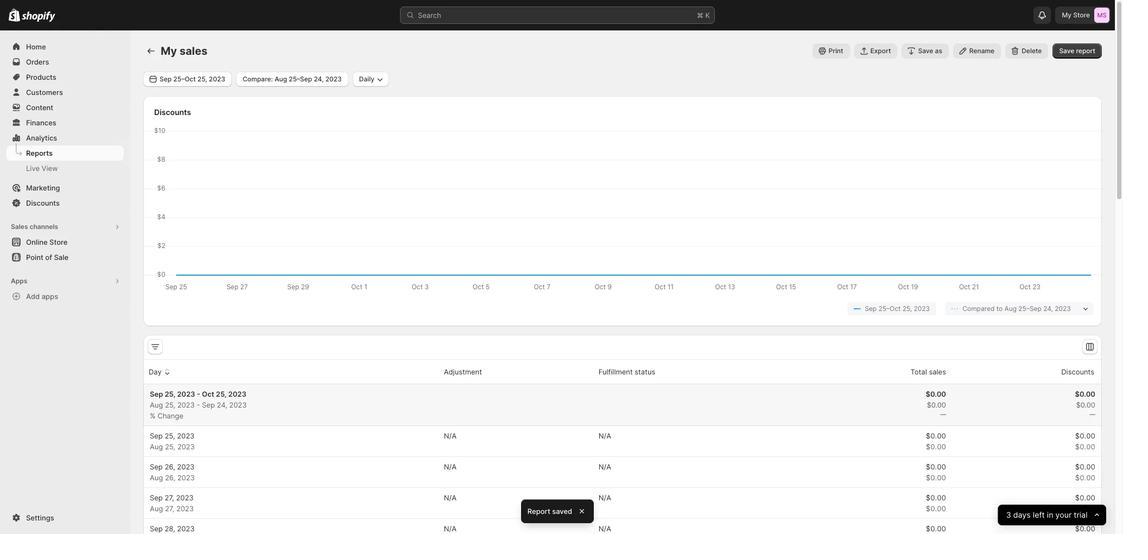 Task type: vqa. For each thing, say whether or not it's contained in the screenshot.


Task type: locate. For each thing, give the bounding box(es) containing it.
aug up sep 27, 2023 aug 27, 2023 on the bottom left
[[150, 474, 163, 482]]

26, down sep 25, 2023 aug 25, 2023
[[165, 463, 175, 471]]

store for online store
[[49, 238, 68, 247]]

aug up sep 28, 2023
[[150, 505, 163, 513]]

0 vertical spatial store
[[1074, 11, 1091, 19]]

no change image down discounts button
[[1090, 411, 1096, 419]]

27, up "28,"
[[165, 505, 174, 513]]

reports link
[[7, 146, 124, 161]]

25,
[[198, 75, 207, 83], [903, 305, 913, 313], [165, 390, 175, 399], [216, 390, 227, 399], [165, 401, 175, 410], [165, 432, 175, 441], [165, 443, 175, 451]]

0 horizontal spatial 25–oct
[[173, 75, 196, 83]]

1 horizontal spatial 25–oct
[[879, 305, 901, 313]]

1 - from the top
[[197, 390, 200, 399]]

0 horizontal spatial discounts
[[26, 199, 60, 207]]

status
[[635, 368, 656, 376]]

orders link
[[7, 54, 124, 70]]

aug inside dropdown button
[[275, 75, 287, 83]]

sales channels button
[[7, 219, 124, 235]]

0 horizontal spatial store
[[49, 238, 68, 247]]

apps
[[42, 292, 58, 301]]

1 horizontal spatial store
[[1074, 11, 1091, 19]]

aug up '%'
[[150, 401, 163, 410]]

live view
[[26, 164, 58, 173]]

24, inside sep 25, 2023 - oct 25, 2023 aug 25, 2023 - sep 24, 2023 % change
[[217, 401, 227, 410]]

aug inside sep 25, 2023 aug 25, 2023
[[150, 443, 163, 451]]

save left report at the top right
[[1060, 47, 1075, 55]]

0 vertical spatial discounts
[[154, 108, 191, 117]]

aug inside sep 27, 2023 aug 27, 2023
[[150, 505, 163, 513]]

0 vertical spatial -
[[197, 390, 200, 399]]

sep 25–oct 25, 2023
[[160, 75, 225, 83], [865, 305, 931, 313]]

sep 26, 2023 aug 26, 2023
[[150, 463, 195, 482]]

to
[[997, 305, 1003, 313]]

1 horizontal spatial discounts
[[154, 108, 191, 117]]

sales inside button
[[930, 368, 947, 376]]

0 horizontal spatial my
[[161, 45, 177, 58]]

0 vertical spatial 25–sep
[[289, 75, 312, 83]]

online store button
[[0, 235, 130, 250]]

delete
[[1022, 47, 1043, 55]]

finances
[[26, 118, 56, 127]]

discounts
[[154, 108, 191, 117], [26, 199, 60, 207], [1062, 368, 1095, 376]]

print button
[[813, 43, 850, 59]]

28,
[[165, 525, 175, 533]]

1 horizontal spatial no change image
[[1090, 411, 1096, 419]]

sales up 'sep 25–oct 25, 2023' dropdown button
[[180, 45, 208, 58]]

1 vertical spatial store
[[49, 238, 68, 247]]

no change image down total sales
[[941, 411, 947, 419]]

1 vertical spatial sales
[[930, 368, 947, 376]]

$0.00 $0.00
[[927, 432, 947, 451], [1076, 432, 1096, 451], [927, 463, 947, 482], [1076, 463, 1096, 482], [927, 494, 947, 513], [1076, 494, 1096, 513]]

sep 27, 2023 aug 27, 2023
[[150, 494, 194, 513]]

1 horizontal spatial 24,
[[314, 75, 324, 83]]

n/a
[[444, 432, 457, 441], [599, 432, 612, 441], [444, 463, 457, 471], [599, 463, 612, 471], [444, 494, 457, 502], [599, 494, 612, 502], [444, 525, 457, 533], [599, 525, 612, 533]]

reports
[[26, 149, 53, 158]]

2 vertical spatial 24,
[[217, 401, 227, 410]]

0 vertical spatial sep 25–oct 25, 2023
[[160, 75, 225, 83]]

2 horizontal spatial discounts
[[1062, 368, 1095, 376]]

2 26, from the top
[[165, 474, 175, 482]]

sales for total sales
[[930, 368, 947, 376]]

store left my store image
[[1074, 11, 1091, 19]]

live view link
[[7, 161, 124, 176]]

0 horizontal spatial no change image
[[941, 411, 947, 419]]

1 vertical spatial 27,
[[165, 505, 174, 513]]

discounts link
[[7, 196, 124, 211]]

daily
[[359, 75, 375, 83]]

0 horizontal spatial sales
[[180, 45, 208, 58]]

-
[[197, 390, 200, 399], [197, 401, 200, 410]]

report
[[528, 507, 551, 516]]

day
[[149, 368, 162, 376]]

2 save from the left
[[1060, 47, 1075, 55]]

1 horizontal spatial sales
[[930, 368, 947, 376]]

1 vertical spatial discounts
[[26, 199, 60, 207]]

0 horizontal spatial save
[[919, 47, 934, 55]]

1 vertical spatial 26,
[[165, 474, 175, 482]]

2023
[[209, 75, 225, 83], [326, 75, 342, 83], [914, 305, 931, 313], [1056, 305, 1072, 313], [177, 390, 195, 399], [228, 390, 247, 399], [177, 401, 195, 410], [229, 401, 247, 410], [177, 432, 195, 441], [177, 443, 195, 451], [177, 463, 195, 471], [177, 474, 195, 482], [176, 494, 194, 502], [176, 505, 194, 513], [177, 525, 195, 533]]

2 no change image from the left
[[1090, 411, 1096, 419]]

my left my store image
[[1063, 11, 1072, 19]]

2 27, from the top
[[165, 505, 174, 513]]

2 horizontal spatial 24,
[[1044, 305, 1054, 313]]

my up 'sep 25–oct 25, 2023' dropdown button
[[161, 45, 177, 58]]

1 save from the left
[[919, 47, 934, 55]]

view
[[42, 164, 58, 173]]

my for my sales
[[161, 45, 177, 58]]

24,
[[314, 75, 324, 83], [1044, 305, 1054, 313], [217, 401, 227, 410]]

home
[[26, 42, 46, 51]]

add apps button
[[7, 289, 124, 304]]

aug up sep 26, 2023 aug 26, 2023
[[150, 443, 163, 451]]

0 horizontal spatial 24,
[[217, 401, 227, 410]]

25–sep
[[289, 75, 312, 83], [1019, 305, 1042, 313]]

store
[[1074, 11, 1091, 19], [49, 238, 68, 247]]

analytics
[[26, 134, 57, 142]]

0 vertical spatial 27,
[[165, 494, 174, 502]]

aug inside sep 25, 2023 - oct 25, 2023 aug 25, 2023 - sep 24, 2023 % change
[[150, 401, 163, 410]]

customers link
[[7, 85, 124, 100]]

2 - from the top
[[197, 401, 200, 410]]

customers
[[26, 88, 63, 97]]

point
[[26, 253, 43, 262]]

my
[[1063, 11, 1072, 19], [161, 45, 177, 58]]

aug
[[275, 75, 287, 83], [1005, 305, 1017, 313], [150, 401, 163, 410], [150, 443, 163, 451], [150, 474, 163, 482], [150, 505, 163, 513]]

save for save report
[[1060, 47, 1075, 55]]

27, down sep 26, 2023 aug 26, 2023
[[165, 494, 174, 502]]

no change image
[[941, 411, 947, 419], [1090, 411, 1096, 419]]

27,
[[165, 494, 174, 502], [165, 505, 174, 513]]

export
[[871, 47, 892, 55]]

0 horizontal spatial 25–sep
[[289, 75, 312, 83]]

25–sep right to
[[1019, 305, 1042, 313]]

25–sep right compare:
[[289, 75, 312, 83]]

1 vertical spatial 25–sep
[[1019, 305, 1042, 313]]

1 horizontal spatial sep 25–oct 25, 2023
[[865, 305, 931, 313]]

online store link
[[7, 235, 124, 250]]

1 vertical spatial my
[[161, 45, 177, 58]]

save left as
[[919, 47, 934, 55]]

compare:
[[243, 75, 273, 83]]

sep 25–oct 25, 2023 inside dropdown button
[[160, 75, 225, 83]]

1 horizontal spatial my
[[1063, 11, 1072, 19]]

1 vertical spatial -
[[197, 401, 200, 410]]

delete button
[[1006, 43, 1049, 59]]

26, up sep 27, 2023 aug 27, 2023 on the bottom left
[[165, 474, 175, 482]]

point of sale link
[[7, 250, 124, 265]]

$0.00
[[926, 390, 947, 399], [1076, 390, 1096, 399], [927, 401, 947, 410], [1077, 401, 1096, 410], [927, 432, 947, 441], [1076, 432, 1096, 441], [927, 443, 947, 451], [1076, 443, 1096, 451], [927, 463, 947, 471], [1076, 463, 1096, 471], [927, 474, 947, 482], [1076, 474, 1096, 482], [927, 494, 947, 502], [1076, 494, 1096, 502], [927, 505, 947, 513], [1076, 505, 1096, 513], [927, 525, 947, 533], [1076, 525, 1096, 533]]

0 vertical spatial 25–oct
[[173, 75, 196, 83]]

1 26, from the top
[[165, 463, 175, 471]]

print
[[829, 47, 844, 55]]

store inside button
[[49, 238, 68, 247]]

store up 'sale' in the left of the page
[[49, 238, 68, 247]]

save
[[919, 47, 934, 55], [1060, 47, 1075, 55]]

0 vertical spatial 26,
[[165, 463, 175, 471]]

sales right total
[[930, 368, 947, 376]]

2 vertical spatial discounts
[[1062, 368, 1095, 376]]

aug right compare:
[[275, 75, 287, 83]]

marketing
[[26, 184, 60, 192]]

point of sale button
[[0, 250, 130, 265]]

0 vertical spatial my
[[1063, 11, 1072, 19]]

0 vertical spatial sales
[[180, 45, 208, 58]]

settings
[[26, 514, 54, 523]]

sep
[[160, 75, 172, 83], [865, 305, 877, 313], [150, 390, 163, 399], [202, 401, 215, 410], [150, 432, 163, 441], [150, 463, 163, 471], [150, 494, 163, 502], [150, 525, 163, 533]]

1 vertical spatial sep 25–oct 25, 2023
[[865, 305, 931, 313]]

shopify image
[[9, 9, 20, 22]]

0 horizontal spatial sep 25–oct 25, 2023
[[160, 75, 225, 83]]

compare: aug 25–sep 24, 2023 button
[[236, 72, 349, 87]]

1 horizontal spatial save
[[1060, 47, 1075, 55]]

0 vertical spatial 24,
[[314, 75, 324, 83]]

daily button
[[353, 72, 389, 87]]

my store image
[[1095, 8, 1110, 23]]

sales
[[180, 45, 208, 58], [930, 368, 947, 376]]



Task type: describe. For each thing, give the bounding box(es) containing it.
content
[[26, 103, 53, 112]]

adjustment button
[[443, 362, 495, 382]]

live
[[26, 164, 40, 173]]

save report
[[1060, 47, 1096, 55]]

left
[[1034, 510, 1046, 520]]

save for save as
[[919, 47, 934, 55]]

my sales
[[161, 45, 208, 58]]

save as
[[919, 47, 943, 55]]

your
[[1056, 510, 1073, 520]]

discounts inside button
[[1062, 368, 1095, 376]]

aug right to
[[1005, 305, 1017, 313]]

rename button
[[954, 43, 1002, 59]]

analytics link
[[7, 130, 124, 146]]

store for my store
[[1074, 11, 1091, 19]]

apps button
[[7, 274, 124, 289]]

compared
[[963, 305, 995, 313]]

sep 25, 2023 aug 25, 2023
[[150, 432, 195, 451]]

products link
[[7, 70, 124, 85]]

⌘
[[697, 11, 704, 20]]

rename
[[970, 47, 995, 55]]

total
[[911, 368, 928, 376]]

1 27, from the top
[[165, 494, 174, 502]]

content link
[[7, 100, 124, 115]]

change
[[158, 412, 183, 420]]

total sales button
[[899, 362, 948, 382]]

sales
[[11, 223, 28, 231]]

fulfillment status
[[599, 368, 656, 376]]

⌘ k
[[697, 11, 710, 20]]

oct
[[202, 390, 214, 399]]

compared to aug 25–sep 24, 2023
[[963, 305, 1072, 313]]

home link
[[7, 39, 124, 54]]

marketing link
[[7, 180, 124, 196]]

discounts button
[[1050, 362, 1097, 382]]

trial
[[1075, 510, 1088, 520]]

adjustment
[[444, 368, 482, 376]]

sales channels
[[11, 223, 58, 231]]

sep inside dropdown button
[[160, 75, 172, 83]]

apps
[[11, 277, 27, 285]]

aug inside sep 26, 2023 aug 26, 2023
[[150, 474, 163, 482]]

sale
[[54, 253, 68, 262]]

25–oct inside dropdown button
[[173, 75, 196, 83]]

add apps
[[26, 292, 58, 301]]

sep inside sep 26, 2023 aug 26, 2023
[[150, 463, 163, 471]]

3 days left in your trial
[[1007, 510, 1088, 520]]

sep 25, 2023 - oct 25, 2023 aug 25, 2023 - sep 24, 2023 % change
[[150, 390, 247, 420]]

fulfillment status button
[[597, 362, 668, 382]]

3 days left in your trial button
[[999, 505, 1107, 526]]

my store
[[1063, 11, 1091, 19]]

saved
[[553, 507, 573, 516]]

online
[[26, 238, 48, 247]]

channels
[[30, 223, 58, 231]]

day button
[[147, 362, 174, 382]]

export button
[[855, 43, 898, 59]]

finances link
[[7, 115, 124, 130]]

25–sep inside dropdown button
[[289, 75, 312, 83]]

search
[[418, 11, 441, 20]]

25, inside dropdown button
[[198, 75, 207, 83]]

compare: aug 25–sep 24, 2023
[[243, 75, 342, 83]]

1 vertical spatial 25–oct
[[879, 305, 901, 313]]

1 vertical spatial 24,
[[1044, 305, 1054, 313]]

sep 28, 2023
[[150, 525, 195, 533]]

add
[[26, 292, 40, 301]]

my for my store
[[1063, 11, 1072, 19]]

fulfillment
[[599, 368, 633, 376]]

report
[[1077, 47, 1096, 55]]

as
[[936, 47, 943, 55]]

shopify image
[[22, 11, 56, 22]]

report saved
[[528, 507, 573, 516]]

%
[[150, 412, 156, 420]]

settings link
[[7, 511, 124, 526]]

products
[[26, 73, 56, 81]]

1 no change image from the left
[[941, 411, 947, 419]]

3
[[1007, 510, 1012, 520]]

24, inside dropdown button
[[314, 75, 324, 83]]

sep 25–oct 25, 2023 button
[[143, 72, 232, 87]]

in
[[1048, 510, 1054, 520]]

point of sale
[[26, 253, 68, 262]]

sep inside sep 27, 2023 aug 27, 2023
[[150, 494, 163, 502]]

orders
[[26, 58, 49, 66]]

sep inside sep 25, 2023 aug 25, 2023
[[150, 432, 163, 441]]

of
[[45, 253, 52, 262]]

total sales
[[911, 368, 947, 376]]

save report button
[[1053, 43, 1103, 59]]

1 horizontal spatial 25–sep
[[1019, 305, 1042, 313]]

k
[[706, 11, 710, 20]]

days
[[1014, 510, 1032, 520]]

sales for my sales
[[180, 45, 208, 58]]

online store
[[26, 238, 68, 247]]



